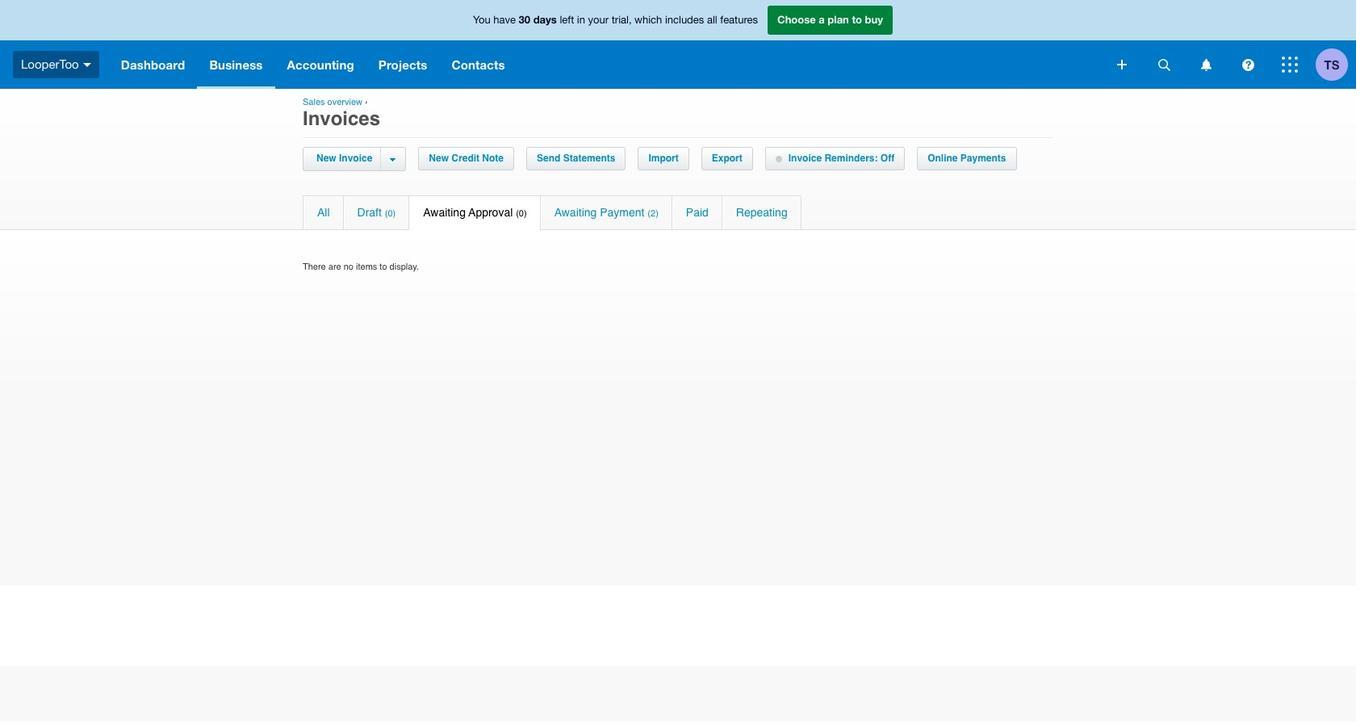Task type: describe. For each thing, give the bounding box(es) containing it.
(0) inside awaiting approval (0)
[[516, 208, 527, 219]]

repeating
[[736, 206, 788, 219]]

(0) inside draft (0)
[[385, 208, 396, 219]]

sales
[[303, 97, 325, 107]]

all
[[317, 206, 330, 219]]

display.
[[390, 262, 419, 272]]

are
[[329, 262, 341, 272]]

loopertoo
[[21, 57, 79, 71]]

online payments link
[[918, 148, 1016, 170]]

all
[[707, 14, 718, 26]]

1 vertical spatial to
[[380, 262, 387, 272]]

paid link
[[673, 196, 722, 229]]

includes
[[665, 14, 705, 26]]

features
[[721, 14, 758, 26]]

approval
[[469, 206, 513, 219]]

payments
[[961, 153, 1007, 164]]

a
[[819, 13, 825, 26]]

›
[[365, 97, 368, 107]]

send statements
[[537, 153, 616, 164]]

business
[[209, 57, 263, 72]]

no
[[344, 262, 354, 272]]

there
[[303, 262, 326, 272]]

draft
[[357, 206, 382, 219]]

choose a plan to buy
[[778, 13, 884, 26]]

repeating link
[[723, 196, 802, 229]]

trial,
[[612, 14, 632, 26]]

import
[[649, 153, 679, 164]]

1 invoice from the left
[[339, 153, 373, 164]]

accounting
[[287, 57, 354, 72]]

buy
[[865, 13, 884, 26]]

awaiting approval (0)
[[423, 206, 527, 219]]

ts button
[[1317, 40, 1357, 89]]

svg image
[[1283, 57, 1299, 73]]

contacts button
[[440, 40, 517, 89]]

statements
[[564, 153, 616, 164]]

your
[[588, 14, 609, 26]]

dashboard
[[121, 57, 185, 72]]

note
[[482, 153, 504, 164]]

have
[[494, 14, 516, 26]]

30
[[519, 13, 531, 26]]

awaiting payment (2)
[[555, 206, 659, 219]]

you
[[473, 14, 491, 26]]

new for new credit note
[[429, 153, 449, 164]]

awaiting for awaiting approval
[[423, 206, 466, 219]]

dashboard link
[[109, 40, 197, 89]]

sales overview › invoices
[[303, 97, 380, 130]]

invoices
[[303, 107, 380, 130]]

ts
[[1325, 57, 1340, 71]]

contacts
[[452, 57, 505, 72]]



Task type: locate. For each thing, give the bounding box(es) containing it.
(0) right approval
[[516, 208, 527, 219]]

awaiting for awaiting payment
[[555, 206, 597, 219]]

1 awaiting from the left
[[423, 206, 466, 219]]

invoice reminders:                                  off
[[789, 153, 895, 164]]

credit
[[452, 153, 480, 164]]

projects
[[379, 57, 428, 72]]

online
[[928, 153, 958, 164]]

awaiting left approval
[[423, 206, 466, 219]]

reminders:
[[825, 153, 878, 164]]

online payments
[[928, 153, 1007, 164]]

plan
[[828, 13, 850, 26]]

new inside new invoice link
[[317, 153, 337, 164]]

new credit note
[[429, 153, 504, 164]]

payment
[[600, 206, 645, 219]]

2 invoice from the left
[[789, 153, 822, 164]]

new
[[317, 153, 337, 164], [429, 153, 449, 164]]

to right the items
[[380, 262, 387, 272]]

new left the credit
[[429, 153, 449, 164]]

send statements link
[[527, 148, 625, 170]]

off
[[881, 153, 895, 164]]

banner containing ts
[[0, 0, 1357, 89]]

1 new from the left
[[317, 153, 337, 164]]

in
[[577, 14, 586, 26]]

new down invoices
[[317, 153, 337, 164]]

1 horizontal spatial (0)
[[516, 208, 527, 219]]

which
[[635, 14, 663, 26]]

invoice down invoices
[[339, 153, 373, 164]]

invoice reminders:                                  off link
[[766, 148, 905, 170]]

awaiting left "payment" at top
[[555, 206, 597, 219]]

new for new invoice
[[317, 153, 337, 164]]

business button
[[197, 40, 275, 89]]

0 horizontal spatial awaiting
[[423, 206, 466, 219]]

invoice
[[339, 153, 373, 164], [789, 153, 822, 164]]

to inside banner
[[852, 13, 863, 26]]

awaiting
[[423, 206, 466, 219], [555, 206, 597, 219]]

1 horizontal spatial awaiting
[[555, 206, 597, 219]]

new credit note link
[[419, 148, 514, 170]]

accounting button
[[275, 40, 366, 89]]

projects button
[[366, 40, 440, 89]]

(0) right the draft
[[385, 208, 396, 219]]

0 horizontal spatial invoice
[[339, 153, 373, 164]]

import link
[[639, 148, 689, 170]]

export
[[712, 153, 743, 164]]

2 new from the left
[[429, 153, 449, 164]]

1 horizontal spatial to
[[852, 13, 863, 26]]

to
[[852, 13, 863, 26], [380, 262, 387, 272]]

you have 30 days left in your trial, which includes all features
[[473, 13, 758, 26]]

there are no items to display.
[[303, 262, 419, 272]]

sales overview link
[[303, 97, 363, 107]]

new invoice
[[317, 153, 373, 164]]

0 horizontal spatial (0)
[[385, 208, 396, 219]]

export link
[[702, 148, 753, 170]]

2 awaiting from the left
[[555, 206, 597, 219]]

(0)
[[385, 208, 396, 219], [516, 208, 527, 219]]

items
[[356, 262, 377, 272]]

2 (0) from the left
[[516, 208, 527, 219]]

paid
[[686, 206, 709, 219]]

new inside "link"
[[429, 153, 449, 164]]

(2)
[[648, 208, 659, 219]]

days
[[534, 13, 557, 26]]

loopertoo button
[[0, 40, 109, 89]]

left
[[560, 14, 574, 26]]

1 (0) from the left
[[385, 208, 396, 219]]

0 horizontal spatial to
[[380, 262, 387, 272]]

to left buy
[[852, 13, 863, 26]]

svg image
[[1159, 59, 1171, 71], [1201, 59, 1212, 71], [1243, 59, 1255, 71], [1118, 60, 1128, 69], [83, 63, 91, 67]]

new invoice link
[[313, 148, 381, 170]]

svg image inside loopertoo popup button
[[83, 63, 91, 67]]

send
[[537, 153, 561, 164]]

0 vertical spatial to
[[852, 13, 863, 26]]

choose
[[778, 13, 816, 26]]

banner
[[0, 0, 1357, 89]]

overview
[[328, 97, 363, 107]]

1 horizontal spatial invoice
[[789, 153, 822, 164]]

all link
[[304, 196, 343, 229]]

draft (0)
[[357, 206, 396, 219]]

1 horizontal spatial new
[[429, 153, 449, 164]]

invoice left reminders:
[[789, 153, 822, 164]]

0 horizontal spatial new
[[317, 153, 337, 164]]



Task type: vqa. For each thing, say whether or not it's contained in the screenshot.
(0) within the Draft (0)
yes



